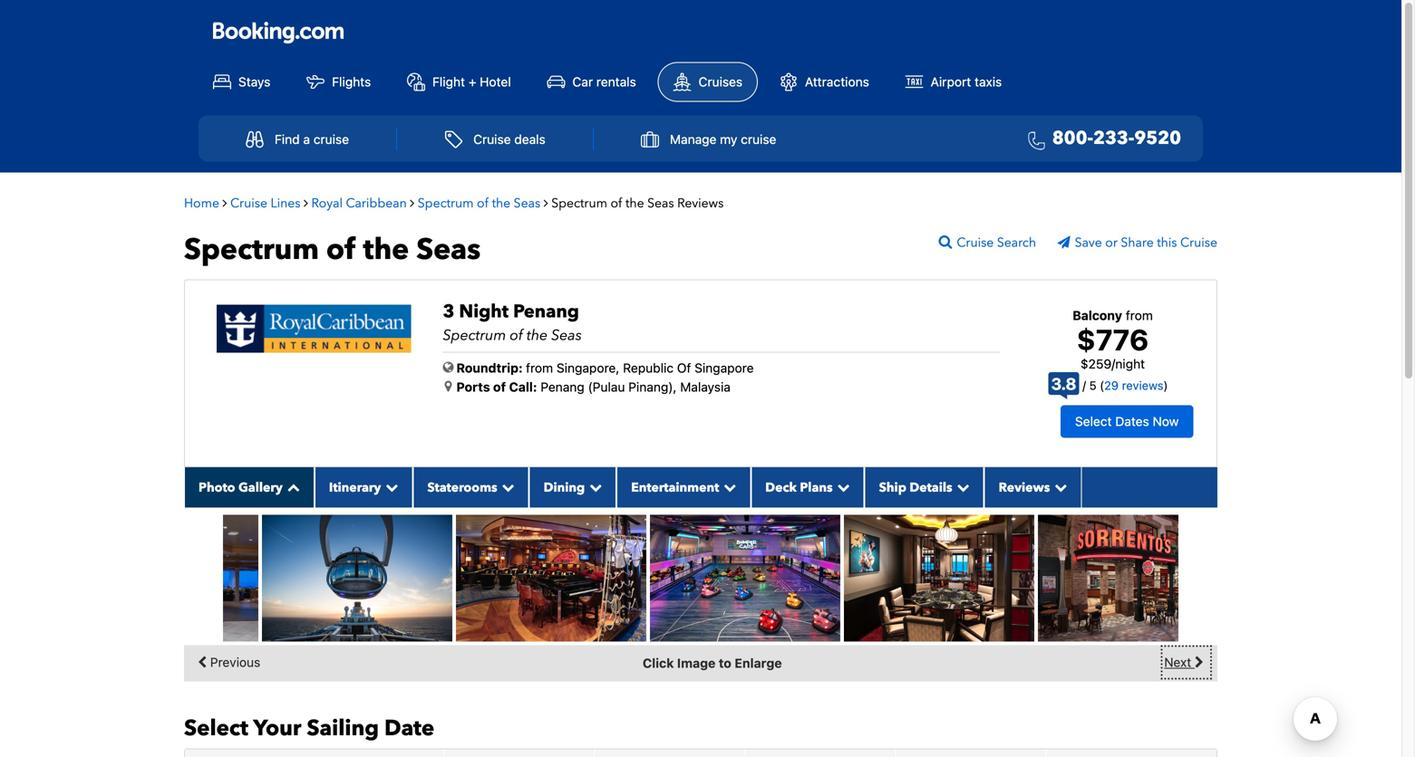 Task type: describe. For each thing, give the bounding box(es) containing it.
0 vertical spatial spectrum of the seas
[[418, 195, 540, 212]]

save
[[1075, 235, 1102, 252]]

roundtrip: from singapore, republic of singapore
[[456, 361, 754, 376]]

call:
[[509, 380, 537, 395]]

chevron left image
[[198, 649, 207, 677]]

balcony
[[1073, 308, 1122, 323]]

find a cruise
[[275, 132, 349, 147]]

3 night penang spectrum of the seas
[[443, 300, 582, 346]]

29
[[1104, 379, 1119, 393]]

3
[[443, 300, 455, 325]]

angle right image for cruise lines
[[304, 197, 308, 209]]

a
[[303, 132, 310, 147]]

cruises link
[[658, 62, 758, 102]]

royal caribbean image
[[217, 305, 411, 353]]

cruise for cruise lines
[[230, 195, 267, 212]]

sailing
[[307, 714, 379, 744]]

singapore,
[[557, 361, 619, 376]]

manage my cruise button
[[621, 122, 796, 157]]

to
[[719, 656, 731, 671]]

photo gallery button
[[184, 468, 314, 508]]

photo
[[199, 479, 235, 497]]

photo gallery image thumbnails navigation
[[184, 646, 1217, 682]]

entertainment
[[631, 479, 719, 497]]

date
[[384, 714, 434, 744]]

select          dates now
[[1075, 414, 1179, 429]]

/ inside balcony from $776 $259 / night
[[1112, 357, 1115, 372]]

previous link
[[193, 649, 260, 677]]

find a cruise link
[[226, 122, 369, 157]]

cruise right the this
[[1180, 235, 1217, 252]]

caribbean
[[346, 195, 407, 212]]

dates
[[1115, 414, 1149, 429]]

or
[[1105, 235, 1118, 252]]

plans
[[800, 479, 833, 497]]

ports of call: penang (pulau pinang), malaysia
[[456, 380, 731, 395]]

enlarge
[[735, 656, 782, 671]]

north star image
[[262, 515, 452, 642]]

spectrum of the seas reviews
[[551, 195, 724, 212]]

attractions link
[[765, 63, 884, 101]]

deck plans button
[[751, 468, 864, 508]]

save or share this cruise
[[1075, 235, 1217, 252]]

ship
[[879, 479, 906, 497]]

3.8
[[1051, 375, 1077, 394]]

globe image
[[443, 361, 454, 374]]

your
[[253, 714, 301, 744]]

dining
[[544, 479, 585, 497]]

find
[[275, 132, 300, 147]]

previous
[[207, 655, 260, 670]]

of
[[677, 361, 691, 376]]

flights
[[332, 74, 371, 89]]

seas down manage
[[647, 195, 674, 212]]

taxis
[[975, 74, 1002, 89]]

airport taxis
[[931, 74, 1002, 89]]

seas down "spectrum of the seas" link
[[416, 230, 481, 270]]

$776
[[1077, 323, 1149, 357]]

map marker image
[[445, 380, 452, 393]]

deals
[[514, 132, 546, 147]]

stays
[[238, 74, 271, 89]]

/ inside 3.8 / 5 ( 29 reviews )
[[1083, 379, 1086, 393]]

flights link
[[292, 63, 385, 101]]

car rentals link
[[533, 63, 651, 101]]

cruise lines link
[[230, 195, 300, 212]]

home
[[184, 195, 219, 212]]

schooner bar image
[[456, 515, 646, 642]]

the inside '3 night penang spectrum of the seas'
[[527, 326, 548, 346]]

photo gallery
[[199, 479, 283, 497]]

next
[[1164, 655, 1195, 670]]

car rentals
[[572, 74, 636, 89]]

travel menu navigation
[[199, 116, 1203, 162]]

chevron down image for dining
[[585, 481, 602, 494]]

night
[[459, 300, 509, 325]]

share
[[1121, 235, 1154, 252]]

cruise deals
[[473, 132, 546, 147]]

from for $776
[[1126, 308, 1153, 323]]

from for singapore,
[[526, 361, 553, 376]]

spectrum of the seas link
[[418, 195, 544, 212]]

staterooms
[[427, 479, 497, 497]]

of inside '3 night penang spectrum of the seas'
[[510, 326, 523, 346]]

sichuan red image
[[844, 515, 1034, 642]]

attractions
[[805, 74, 869, 89]]

rentals
[[596, 74, 636, 89]]

airport
[[931, 74, 971, 89]]

night
[[1115, 357, 1145, 372]]

cruise for cruise deals
[[473, 132, 511, 147]]

)
[[1164, 379, 1168, 393]]

1 vertical spatial spectrum of the seas
[[184, 230, 481, 270]]

cruises
[[699, 74, 743, 89]]

ports
[[456, 380, 490, 395]]

spectrum of the seas main content
[[66, 182, 1230, 758]]

0 horizontal spatial reviews
[[677, 195, 724, 212]]

reviews button
[[984, 468, 1082, 508]]

details
[[910, 479, 952, 497]]

chevron down image for ship details
[[952, 481, 970, 494]]

search
[[997, 235, 1036, 252]]

5
[[1089, 379, 1097, 393]]

cruise search
[[957, 235, 1036, 252]]

cruise for manage my cruise
[[741, 132, 776, 147]]



Task type: vqa. For each thing, say whether or not it's contained in the screenshot.
chevron down icon in the photo gallery Dropdown Button
no



Task type: locate. For each thing, give the bounding box(es) containing it.
chevron down image
[[381, 481, 398, 494], [497, 481, 515, 494], [719, 481, 736, 494], [833, 481, 850, 494], [1050, 481, 1067, 494]]

airport taxis link
[[891, 63, 1016, 101]]

(pulau
[[588, 380, 625, 395]]

click
[[643, 656, 674, 671]]

penang down singapore,
[[541, 380, 584, 395]]

0 horizontal spatial angle right image
[[223, 197, 227, 209]]

angle right image right lines
[[304, 197, 308, 209]]

cruise left deals
[[473, 132, 511, 147]]

reviews
[[677, 195, 724, 212], [999, 479, 1050, 497]]

chevron down image left entertainment
[[585, 481, 602, 494]]

(
[[1100, 379, 1104, 393]]

2 cruise from the left
[[741, 132, 776, 147]]

my
[[720, 132, 737, 147]]

malaysia
[[680, 380, 731, 395]]

2 chevron down image from the left
[[952, 481, 970, 494]]

3.8 / 5 ( 29 reviews )
[[1051, 375, 1168, 394]]

click image to enlarge
[[643, 656, 782, 671]]

chevron down image for entertainment
[[719, 481, 736, 494]]

1 horizontal spatial chevron down image
[[952, 481, 970, 494]]

search image
[[939, 235, 957, 250]]

cruise inside dropdown button
[[741, 132, 776, 147]]

seaplex image
[[650, 515, 840, 642]]

singapore
[[695, 361, 754, 376]]

1 horizontal spatial from
[[1126, 308, 1153, 323]]

chevron down image inside the itinerary dropdown button
[[381, 481, 398, 494]]

seas
[[514, 195, 540, 212], [647, 195, 674, 212], [416, 230, 481, 270], [551, 326, 582, 346]]

seas inside '3 night penang spectrum of the seas'
[[551, 326, 582, 346]]

stays link
[[199, 63, 285, 101]]

4 chevron down image from the left
[[833, 481, 850, 494]]

$259
[[1081, 357, 1112, 372]]

1 vertical spatial reviews
[[999, 479, 1050, 497]]

+
[[468, 74, 476, 89]]

noodle bar image
[[68, 515, 258, 642]]

800-233-9520 link
[[1021, 126, 1181, 152]]

cruise lines
[[230, 195, 300, 212]]

reviews
[[1122, 379, 1164, 393]]

0 vertical spatial /
[[1112, 357, 1115, 372]]

seas down deals
[[514, 195, 540, 212]]

penang
[[513, 300, 579, 325], [541, 380, 584, 395]]

chevron up image
[[283, 481, 300, 494]]

spectrum of the seas down cruise deals link
[[418, 195, 540, 212]]

gallery
[[238, 479, 283, 497]]

/
[[1112, 357, 1115, 372], [1083, 379, 1086, 393]]

cruise for cruise search
[[957, 235, 994, 252]]

/ left "5"
[[1083, 379, 1086, 393]]

hotel
[[480, 74, 511, 89]]

royal caribbean
[[311, 195, 407, 212]]

angle right image
[[223, 197, 227, 209], [304, 197, 308, 209]]

select
[[1075, 414, 1112, 429], [184, 714, 248, 744]]

penang right night
[[513, 300, 579, 325]]

flight
[[432, 74, 465, 89]]

chevron down image inside entertainment dropdown button
[[719, 481, 736, 494]]

angle right image right caribbean
[[410, 197, 415, 209]]

cruise deals link
[[425, 122, 565, 157]]

800-233-9520
[[1052, 126, 1181, 151]]

manage my cruise
[[670, 132, 776, 147]]

paper plane image
[[1058, 236, 1075, 249]]

1 vertical spatial penang
[[541, 380, 584, 395]]

manage
[[670, 132, 717, 147]]

cruise left search
[[957, 235, 994, 252]]

next link
[[1164, 649, 1208, 677]]

800-
[[1052, 126, 1093, 151]]

booking.com home image
[[213, 21, 344, 45]]

0 horizontal spatial select
[[184, 714, 248, 744]]

cruise search link
[[939, 235, 1054, 252]]

0 vertical spatial select
[[1075, 414, 1112, 429]]

spectrum of the seas down royal
[[184, 230, 481, 270]]

1 cruise from the left
[[313, 132, 349, 147]]

select          dates now link
[[1061, 406, 1193, 438]]

1 vertical spatial /
[[1083, 379, 1086, 393]]

entertainment button
[[617, 468, 751, 508]]

1 horizontal spatial angle right image
[[544, 197, 548, 209]]

233-
[[1093, 126, 1134, 151]]

chevron down image for staterooms
[[497, 481, 515, 494]]

royal caribbean link
[[311, 195, 407, 212]]

1 horizontal spatial select
[[1075, 414, 1112, 429]]

cruise left lines
[[230, 195, 267, 212]]

cruise
[[313, 132, 349, 147], [741, 132, 776, 147]]

5 chevron down image from the left
[[1050, 481, 1067, 494]]

cruise
[[473, 132, 511, 147], [230, 195, 267, 212], [957, 235, 994, 252], [1180, 235, 1217, 252]]

royal
[[311, 195, 343, 212]]

chevron down image inside deck plans dropdown button
[[833, 481, 850, 494]]

angle right image right home link
[[223, 197, 227, 209]]

select your sailing date
[[184, 714, 434, 744]]

reviews inside reviews dropdown button
[[999, 479, 1050, 497]]

cruise inside travel menu navigation
[[473, 132, 511, 147]]

chevron down image for reviews
[[1050, 481, 1067, 494]]

angle right image for home
[[223, 197, 227, 209]]

spectrum of the seas
[[418, 195, 540, 212], [184, 230, 481, 270]]

of
[[477, 195, 489, 212], [611, 195, 622, 212], [326, 230, 356, 270], [510, 326, 523, 346], [493, 380, 506, 395]]

1 chevron down image from the left
[[585, 481, 602, 494]]

staterooms button
[[413, 468, 529, 508]]

cruise right the my
[[741, 132, 776, 147]]

deck plans
[[765, 479, 833, 497]]

lines
[[271, 195, 300, 212]]

0 horizontal spatial chevron down image
[[585, 481, 602, 494]]

from
[[1126, 308, 1153, 323], [526, 361, 553, 376]]

from inside balcony from $776 $259 / night
[[1126, 308, 1153, 323]]

0 horizontal spatial angle right image
[[410, 197, 415, 209]]

chevron down image inside ship details dropdown button
[[952, 481, 970, 494]]

0 horizontal spatial /
[[1083, 379, 1086, 393]]

cruise right a
[[313, 132, 349, 147]]

flight + hotel
[[432, 74, 511, 89]]

1 horizontal spatial angle right image
[[304, 197, 308, 209]]

select left your
[[184, 714, 248, 744]]

home link
[[184, 195, 219, 212]]

0 vertical spatial penang
[[513, 300, 579, 325]]

chevron down image inside reviews dropdown button
[[1050, 481, 1067, 494]]

penang inside '3 night penang spectrum of the seas'
[[513, 300, 579, 325]]

flight + hotel link
[[393, 63, 525, 101]]

cruise for find a cruise
[[313, 132, 349, 147]]

0 vertical spatial from
[[1126, 308, 1153, 323]]

chevron down image inside dining dropdown button
[[585, 481, 602, 494]]

angle right image down deals
[[544, 197, 548, 209]]

2 angle right image from the left
[[544, 197, 548, 209]]

save or share this cruise link
[[1058, 235, 1217, 252]]

balcony from $776 $259 / night
[[1073, 308, 1153, 372]]

1 vertical spatial select
[[184, 714, 248, 744]]

1 horizontal spatial /
[[1112, 357, 1115, 372]]

ship details
[[879, 479, 952, 497]]

1 angle right image from the left
[[223, 197, 227, 209]]

car
[[572, 74, 593, 89]]

itinerary
[[329, 479, 381, 497]]

republic
[[623, 361, 674, 376]]

1 horizontal spatial cruise
[[741, 132, 776, 147]]

chevron down image
[[585, 481, 602, 494], [952, 481, 970, 494]]

chevron down image for deck plans
[[833, 481, 850, 494]]

1 chevron down image from the left
[[381, 481, 398, 494]]

2 chevron down image from the left
[[497, 481, 515, 494]]

chevron right image
[[1195, 649, 1204, 677]]

from up call:
[[526, 361, 553, 376]]

9520
[[1134, 126, 1181, 151]]

sorrento's image
[[1038, 515, 1228, 642]]

spectrum inside '3 night penang spectrum of the seas'
[[443, 326, 506, 346]]

angle right image for royal caribbean
[[410, 197, 415, 209]]

now
[[1153, 414, 1179, 429]]

2 angle right image from the left
[[304, 197, 308, 209]]

seas up singapore,
[[551, 326, 582, 346]]

from right balcony
[[1126, 308, 1153, 323]]

chevron down image right ship
[[952, 481, 970, 494]]

select down "5"
[[1075, 414, 1112, 429]]

angle right image for spectrum of the seas
[[544, 197, 548, 209]]

0 horizontal spatial from
[[526, 361, 553, 376]]

ship details button
[[864, 468, 984, 508]]

0 vertical spatial reviews
[[677, 195, 724, 212]]

chevron down image for itinerary
[[381, 481, 398, 494]]

0 horizontal spatial cruise
[[313, 132, 349, 147]]

chevron down image inside staterooms dropdown button
[[497, 481, 515, 494]]

this
[[1157, 235, 1177, 252]]

select for select          dates now
[[1075, 414, 1112, 429]]

1 vertical spatial from
[[526, 361, 553, 376]]

dining button
[[529, 468, 617, 508]]

/ up 3.8 / 5 ( 29 reviews )
[[1112, 357, 1115, 372]]

3 chevron down image from the left
[[719, 481, 736, 494]]

1 horizontal spatial reviews
[[999, 479, 1050, 497]]

select for select your sailing date
[[184, 714, 248, 744]]

spectrum
[[418, 195, 474, 212], [551, 195, 607, 212], [184, 230, 319, 270], [443, 326, 506, 346]]

angle right image
[[410, 197, 415, 209], [544, 197, 548, 209]]

1 angle right image from the left
[[410, 197, 415, 209]]



